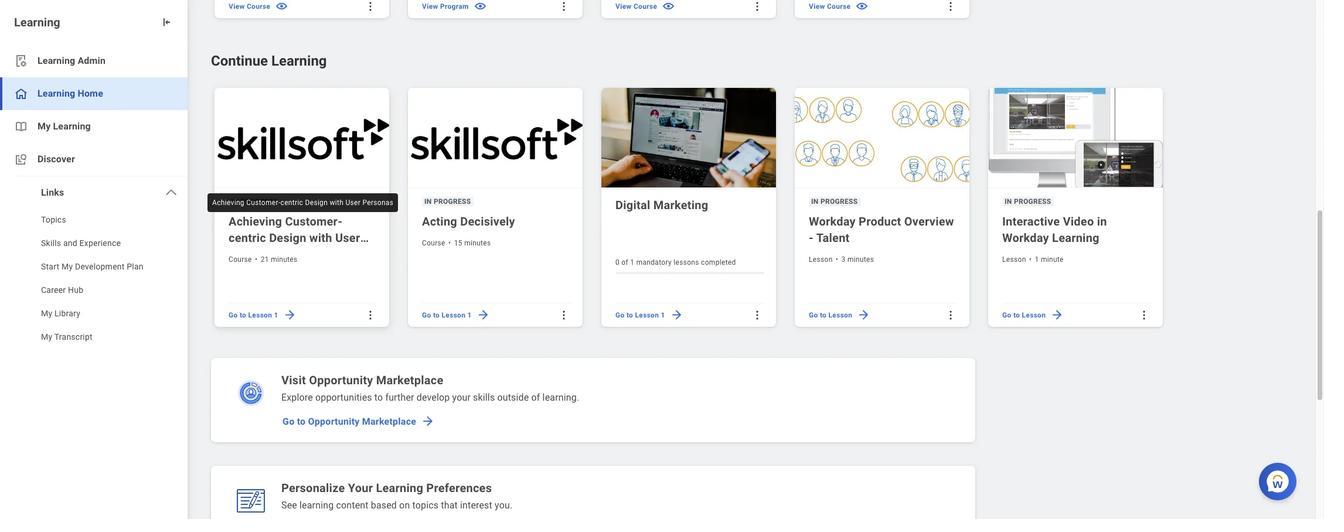Task type: locate. For each thing, give the bounding box(es) containing it.
visible image
[[275, 0, 289, 13], [474, 0, 487, 13], [856, 0, 869, 13]]

go to lesson
[[809, 311, 853, 320], [1003, 311, 1046, 320]]

with
[[330, 199, 344, 207], [310, 231, 332, 245]]

1 vertical spatial of
[[532, 392, 540, 403]]

related actions vertical image for arrow right image for decisively
[[558, 310, 570, 321]]

my learning
[[38, 121, 91, 132]]

1 horizontal spatial centric
[[281, 199, 303, 207]]

1 horizontal spatial go to lesson
[[1003, 311, 1046, 320]]

go for interactive video in workday learning
[[1003, 311, 1012, 320]]

1 go to lesson 1 from the left
[[229, 311, 278, 320]]

1 horizontal spatial arrow right image
[[421, 415, 435, 429]]

customer- down achieving customer-centric design with user personas on the left
[[285, 215, 343, 229]]

list
[[211, 0, 983, 21], [0, 45, 188, 350], [211, 84, 1177, 330], [0, 209, 188, 350]]

4 progress from the left
[[1014, 198, 1052, 206]]

2 in from the left
[[425, 198, 432, 206]]

marketplace
[[376, 374, 444, 388], [362, 416, 416, 427]]

centric inside tooltip
[[281, 199, 303, 207]]

arrow right image
[[283, 309, 297, 322], [670, 309, 684, 322], [421, 415, 435, 429]]

0 horizontal spatial workday
[[809, 215, 856, 229]]

workday product overview - talent image
[[795, 88, 972, 188]]

learning
[[300, 500, 334, 511]]

my left library
[[41, 309, 52, 318]]

achieving customer- centric design with user personas link
[[229, 213, 378, 261]]

0 vertical spatial customer-
[[246, 199, 281, 207]]

in for acting decisively
[[425, 198, 432, 206]]

1 vertical spatial user
[[335, 231, 360, 245]]

0 vertical spatial marketplace
[[376, 374, 444, 388]]

arrow right image for product
[[857, 309, 871, 322]]

design inside tooltip
[[305, 199, 328, 207]]

1 horizontal spatial of
[[622, 259, 629, 267]]

achieving customer- centric design with user personas
[[229, 215, 360, 261]]

0 vertical spatial centric
[[281, 199, 303, 207]]

0 vertical spatial opportunity
[[309, 374, 373, 388]]

view course
[[229, 2, 270, 10], [616, 2, 657, 10], [809, 2, 851, 10]]

to for acting decisively 'image'
[[433, 311, 440, 320]]

and
[[63, 239, 77, 248]]

to for digital marketing image
[[627, 311, 633, 320]]

customer-
[[246, 199, 281, 207], [285, 215, 343, 229]]

3 arrow right image from the left
[[1051, 309, 1064, 322]]

3 in from the left
[[812, 198, 819, 206]]

customer- inside tooltip
[[246, 199, 281, 207]]

2 arrow right image from the left
[[857, 309, 871, 322]]

related actions vertical image for visible image
[[752, 1, 763, 12]]

course
[[247, 2, 270, 10], [634, 2, 657, 10], [827, 2, 851, 10], [422, 239, 446, 247], [229, 256, 252, 264]]

0 horizontal spatial go to lesson
[[809, 311, 853, 320]]

my left transcript
[[41, 332, 52, 342]]

0 horizontal spatial minutes
[[271, 256, 298, 264]]

overview
[[905, 215, 954, 229]]

workday up talent
[[809, 215, 856, 229]]

minutes right 3
[[848, 256, 874, 264]]

hub
[[68, 286, 83, 295]]

with for achieving customer- centric design with user personas
[[310, 231, 332, 245]]

centric up achieving customer- centric design with user personas
[[281, 199, 303, 207]]

lesson for interactive video in workday learning "image"
[[1022, 311, 1046, 320]]

0 horizontal spatial visible image
[[275, 0, 289, 13]]

in progress for workday
[[812, 198, 858, 206]]

progress for workday
[[821, 198, 858, 206]]

user
[[346, 199, 361, 207], [335, 231, 360, 245]]

lesson for acting decisively 'image'
[[442, 311, 466, 320]]

1 horizontal spatial go to lesson 1
[[422, 311, 472, 320]]

go to opportunity marketplace link
[[278, 410, 438, 433]]

achieving inside tooltip
[[212, 199, 244, 207]]

interactive video in workday learning image
[[989, 88, 1166, 188]]

skills and experience link
[[0, 233, 188, 256]]

career
[[41, 286, 66, 295]]

1 horizontal spatial minutes
[[465, 239, 491, 247]]

1 vertical spatial achieving
[[229, 215, 282, 229]]

progress up talent
[[821, 198, 858, 206]]

0 vertical spatial personas
[[363, 199, 394, 207]]

marketplace down further
[[362, 416, 416, 427]]

personas inside tooltip
[[363, 199, 394, 207]]

of
[[622, 259, 629, 267], [532, 392, 540, 403]]

mandatory
[[637, 259, 672, 267]]

centric inside achieving customer- centric design with user personas
[[229, 231, 266, 245]]

of right the 0
[[622, 259, 629, 267]]

list containing learning admin
[[0, 45, 188, 350]]

links button
[[0, 177, 188, 209]]

0 vertical spatial achieving
[[212, 199, 244, 207]]

1 in from the left
[[231, 198, 238, 206]]

arrow right image
[[477, 309, 490, 322], [857, 309, 871, 322], [1051, 309, 1064, 322]]

centric
[[281, 199, 303, 207], [229, 231, 266, 245]]

2 go to lesson from the left
[[1003, 311, 1046, 320]]

1 for acting decisively 'image'
[[468, 311, 472, 320]]

progress up achieving customer- centric design with user personas
[[240, 198, 278, 206]]

arrow right image for digital marketing image
[[670, 309, 684, 322]]

0 horizontal spatial personas
[[229, 247, 279, 261]]

that
[[441, 500, 458, 511]]

0 horizontal spatial centric
[[229, 231, 266, 245]]

view
[[229, 2, 245, 10], [422, 2, 438, 10], [616, 2, 632, 10], [809, 2, 825, 10]]

in
[[1098, 215, 1108, 229]]

arrow right image for achieving customer-centric design with user personas image
[[283, 309, 297, 322]]

interactive video in workday learning
[[1003, 215, 1108, 245]]

achieving for achieving customer- centric design with user personas
[[229, 215, 282, 229]]

content
[[336, 500, 369, 511]]

in for achieving customer- centric design with user personas
[[231, 198, 238, 206]]

3 in progress from the left
[[812, 198, 858, 206]]

2 visible image from the left
[[474, 0, 487, 13]]

1 horizontal spatial personas
[[363, 199, 394, 207]]

in progress for interactive
[[1005, 198, 1052, 206]]

0 horizontal spatial arrow right image
[[477, 309, 490, 322]]

1 arrow right image from the left
[[477, 309, 490, 322]]

related actions vertical image for interactive video in workday learning
[[1139, 310, 1151, 321]]

4 view from the left
[[809, 2, 825, 10]]

in progress up the interactive
[[1005, 198, 1052, 206]]

minutes right 21
[[271, 256, 298, 264]]

achieving customer-centric design with user personas image
[[215, 88, 392, 188]]

4 in progress from the left
[[1005, 198, 1052, 206]]

list containing digital marketing
[[211, 84, 1177, 330]]

workday product overview - talent link
[[809, 213, 958, 246]]

2 horizontal spatial visible image
[[856, 0, 869, 13]]

view program
[[422, 2, 469, 10]]

1 for achieving customer-centric design with user personas image
[[274, 311, 278, 320]]

design up achieving customer- centric design with user personas link
[[305, 199, 328, 207]]

1 view from the left
[[229, 2, 245, 10]]

1 vertical spatial customer-
[[285, 215, 343, 229]]

go to lesson 1 for acting decisively
[[422, 311, 472, 320]]

customer- up achieving customer- centric design with user personas
[[246, 199, 281, 207]]

of right outside
[[532, 392, 540, 403]]

3 go to lesson 1 from the left
[[616, 311, 665, 320]]

lesson
[[809, 256, 833, 264], [1003, 256, 1027, 264], [248, 311, 272, 320], [442, 311, 466, 320], [635, 311, 659, 320], [829, 311, 853, 320], [1022, 311, 1046, 320]]

design for achieving customer- centric design with user personas
[[269, 231, 306, 245]]

achieving up 21
[[229, 215, 282, 229]]

related actions vertical image for digital marketing image's arrow right icon
[[752, 310, 763, 321]]

marketplace inside visit opportunity marketplace explore opportunities to further develop your skills outside of learning.
[[376, 374, 444, 388]]

progress up the interactive
[[1014, 198, 1052, 206]]

continue
[[211, 53, 268, 69]]

with for achieving customer-centric design with user personas
[[330, 199, 344, 207]]

user inside tooltip
[[346, 199, 361, 207]]

2 progress from the left
[[434, 198, 471, 206]]

0 vertical spatial with
[[330, 199, 344, 207]]

minutes right '15'
[[465, 239, 491, 247]]

1 go to lesson from the left
[[809, 311, 853, 320]]

arrow right image for decisively
[[477, 309, 490, 322]]

1
[[1035, 256, 1039, 264], [631, 259, 635, 267], [274, 311, 278, 320], [468, 311, 472, 320], [661, 311, 665, 320]]

3 view course from the left
[[809, 2, 851, 10]]

3 progress from the left
[[821, 198, 858, 206]]

centric for achieving customer- centric design with user personas
[[229, 231, 266, 245]]

design
[[305, 199, 328, 207], [269, 231, 306, 245]]

0 horizontal spatial customer-
[[246, 199, 281, 207]]

1 visible image from the left
[[275, 0, 289, 13]]

interest
[[460, 500, 493, 511]]

1 horizontal spatial workday
[[1003, 231, 1050, 245]]

4 in from the left
[[1005, 198, 1012, 206]]

talent
[[817, 231, 850, 245]]

go to lesson for workday
[[1003, 311, 1046, 320]]

3 view from the left
[[616, 2, 632, 10]]

with up achieving customer- centric design with user personas link
[[330, 199, 344, 207]]

in progress up achieving customer- centric design with user personas
[[231, 198, 278, 206]]

achieving inside achieving customer- centric design with user personas
[[229, 215, 282, 229]]

with inside "achieving customer-centric design with user personas" tooltip
[[330, 199, 344, 207]]

visit opportunity marketplace explore opportunities to further develop your skills outside of learning.
[[281, 374, 580, 403]]

digital marketing
[[616, 198, 709, 212]]

1 horizontal spatial visible image
[[474, 0, 487, 13]]

1 minute
[[1035, 256, 1064, 264]]

opportunity up the opportunities
[[309, 374, 373, 388]]

in progress up acting
[[425, 198, 471, 206]]

2 horizontal spatial minutes
[[848, 256, 874, 264]]

2 in progress from the left
[[425, 198, 471, 206]]

progress
[[240, 198, 278, 206], [434, 198, 471, 206], [821, 198, 858, 206], [1014, 198, 1052, 206]]

visible image
[[662, 0, 676, 13]]

with down achieving customer-centric design with user personas on the left
[[310, 231, 332, 245]]

minutes for product
[[848, 256, 874, 264]]

minutes for customer-
[[271, 256, 298, 264]]

acting decisively
[[422, 215, 515, 229]]

outside
[[498, 392, 529, 403]]

2 view course from the left
[[616, 2, 657, 10]]

achieving right chevron up image
[[212, 199, 244, 207]]

marketing
[[654, 198, 709, 212]]

0 horizontal spatial go to lesson 1
[[229, 311, 278, 320]]

customer- inside achieving customer- centric design with user personas
[[285, 215, 343, 229]]

1 horizontal spatial arrow right image
[[857, 309, 871, 322]]

2 go to lesson 1 from the left
[[422, 311, 472, 320]]

my right book open icon
[[38, 121, 51, 132]]

1 vertical spatial workday
[[1003, 231, 1050, 245]]

3 visible image from the left
[[856, 0, 869, 13]]

career hub
[[41, 286, 83, 295]]

1 in progress from the left
[[231, 198, 278, 206]]

my transcript
[[41, 332, 93, 342]]

in progress for achieving
[[231, 198, 278, 206]]

transcript
[[54, 332, 93, 342]]

0 horizontal spatial arrow right image
[[283, 309, 297, 322]]

achieving for achieving customer-centric design with user personas
[[212, 199, 244, 207]]

learning admin link
[[0, 45, 188, 77]]

0 horizontal spatial of
[[532, 392, 540, 403]]

0 vertical spatial design
[[305, 199, 328, 207]]

1 horizontal spatial customer-
[[285, 215, 343, 229]]

marketplace up further
[[376, 374, 444, 388]]

1 vertical spatial with
[[310, 231, 332, 245]]

visit
[[281, 374, 306, 388]]

1 vertical spatial design
[[269, 231, 306, 245]]

1 vertical spatial centric
[[229, 231, 266, 245]]

digital
[[616, 198, 651, 212]]

1 view course from the left
[[229, 2, 270, 10]]

workday
[[809, 215, 856, 229], [1003, 231, 1050, 245]]

related actions vertical image
[[558, 1, 570, 12], [945, 1, 957, 12], [365, 310, 376, 321], [945, 310, 957, 321], [1139, 310, 1151, 321]]

view course for visible image
[[616, 2, 657, 10]]

user inside achieving customer- centric design with user personas
[[335, 231, 360, 245]]

achieving
[[212, 199, 244, 207], [229, 215, 282, 229]]

opportunity
[[309, 374, 373, 388], [308, 416, 360, 427]]

my
[[38, 121, 51, 132], [62, 262, 73, 272], [41, 309, 52, 318], [41, 332, 52, 342]]

2 horizontal spatial arrow right image
[[1051, 309, 1064, 322]]

go
[[229, 311, 238, 320], [422, 311, 431, 320], [616, 311, 625, 320], [809, 311, 818, 320], [1003, 311, 1012, 320], [283, 416, 295, 427]]

my for my library
[[41, 309, 52, 318]]

personas
[[363, 199, 394, 207], [229, 247, 279, 261]]

centric up 21
[[229, 231, 266, 245]]

2 horizontal spatial view course
[[809, 2, 851, 10]]

topics
[[41, 215, 66, 225]]

to inside visit opportunity marketplace explore opportunities to further develop your skills outside of learning.
[[375, 392, 383, 403]]

in
[[231, 198, 238, 206], [425, 198, 432, 206], [812, 198, 819, 206], [1005, 198, 1012, 206]]

in progress up talent
[[812, 198, 858, 206]]

arrow right image down develop on the bottom left of the page
[[421, 415, 435, 429]]

2 horizontal spatial go to lesson 1
[[616, 311, 665, 320]]

arrow right image down the 21 minutes
[[283, 309, 297, 322]]

program
[[440, 2, 469, 10]]

go to lesson for -
[[809, 311, 853, 320]]

achieving customer-centric design with user personas tooltip
[[204, 190, 402, 216]]

user for achieving customer- centric design with user personas
[[335, 231, 360, 245]]

1 vertical spatial personas
[[229, 247, 279, 261]]

0 horizontal spatial view course
[[229, 2, 270, 10]]

0 vertical spatial of
[[622, 259, 629, 267]]

0 vertical spatial user
[[346, 199, 361, 207]]

related actions vertical image
[[365, 1, 376, 12], [752, 1, 763, 12], [558, 310, 570, 321], [752, 310, 763, 321]]

workday down the interactive
[[1003, 231, 1050, 245]]

view course for first visible icon from right
[[809, 2, 851, 10]]

in progress
[[231, 198, 278, 206], [425, 198, 471, 206], [812, 198, 858, 206], [1005, 198, 1052, 206]]

you.
[[495, 500, 513, 511]]

design up the 21 minutes
[[269, 231, 306, 245]]

1 vertical spatial opportunity
[[308, 416, 360, 427]]

based
[[371, 500, 397, 511]]

opportunity down the opportunities
[[308, 416, 360, 427]]

personas inside achieving customer- centric design with user personas
[[229, 247, 279, 261]]

progress up acting
[[434, 198, 471, 206]]

explore
[[281, 392, 313, 403]]

2 horizontal spatial arrow right image
[[670, 309, 684, 322]]

arrow right image down 0 of 1 mandatory lessons completed
[[670, 309, 684, 322]]

design inside achieving customer- centric design with user personas
[[269, 231, 306, 245]]

lesson for digital marketing image
[[635, 311, 659, 320]]

0 vertical spatial workday
[[809, 215, 856, 229]]

1 progress from the left
[[240, 198, 278, 206]]

with inside achieving customer- centric design with user personas
[[310, 231, 332, 245]]

1 horizontal spatial view course
[[616, 2, 657, 10]]



Task type: vqa. For each thing, say whether or not it's contained in the screenshot.
the voluntary to the bottom
no



Task type: describe. For each thing, give the bounding box(es) containing it.
to for achieving customer-centric design with user personas image
[[240, 311, 246, 320]]

my library
[[41, 309, 80, 318]]

further
[[386, 392, 414, 403]]

customer- for achieving customer- centric design with user personas
[[285, 215, 343, 229]]

15
[[454, 239, 463, 247]]

0 of 1 mandatory lessons completed
[[616, 259, 736, 267]]

minute
[[1041, 256, 1064, 264]]

digital marketing image
[[602, 88, 779, 188]]

0
[[616, 259, 620, 267]]

my for my transcript
[[41, 332, 52, 342]]

chevron up image
[[164, 186, 178, 200]]

personas for achieving customer- centric design with user personas
[[229, 247, 279, 261]]

arrow right image for video
[[1051, 309, 1064, 322]]

15 minutes
[[454, 239, 491, 247]]

user for achieving customer-centric design with user personas
[[346, 199, 361, 207]]

achieving customer-centric design with user personas
[[212, 199, 394, 207]]

list containing view course
[[211, 0, 983, 21]]

development
[[75, 262, 125, 272]]

my transcript link
[[0, 327, 188, 350]]

lesson for workday product overview - talent image
[[829, 311, 853, 320]]

related actions vertical image for 3rd visible icon from right
[[365, 1, 376, 12]]

opportunities
[[315, 392, 372, 403]]

learning admin
[[38, 55, 106, 66]]

progress for acting
[[434, 198, 471, 206]]

your
[[348, 481, 373, 496]]

topics
[[413, 500, 439, 511]]

links
[[41, 187, 64, 198]]

go for acting decisively
[[422, 311, 431, 320]]

report parameter image
[[14, 54, 28, 68]]

workday inside the workday product overview - talent
[[809, 215, 856, 229]]

in for workday product overview - talent
[[812, 198, 819, 206]]

go to lesson 1 for achieving customer- centric design with user personas
[[229, 311, 278, 320]]

acting decisively link
[[422, 213, 571, 230]]

home image
[[14, 87, 28, 101]]

career hub link
[[0, 280, 188, 303]]

transformation import image
[[161, 16, 172, 28]]

learning home
[[38, 88, 103, 99]]

my right start
[[62, 262, 73, 272]]

of inside visit opportunity marketplace explore opportunities to further develop your skills outside of learning.
[[532, 392, 540, 403]]

interactive video in workday learning link
[[1003, 213, 1152, 246]]

discover
[[38, 154, 75, 165]]

-
[[809, 231, 814, 245]]

progress for achieving
[[240, 198, 278, 206]]

acting decisively image
[[408, 88, 585, 188]]

acting
[[422, 215, 457, 229]]

book open image
[[14, 120, 28, 134]]

workday product overview - talent
[[809, 215, 954, 245]]

in progress for acting
[[425, 198, 471, 206]]

learning home link
[[0, 77, 188, 110]]

interactive
[[1003, 215, 1060, 229]]

related actions vertical image for workday product overview - talent
[[945, 310, 957, 321]]

discover link
[[0, 143, 188, 176]]

3 minutes
[[842, 256, 874, 264]]

to inside go to opportunity marketplace link
[[297, 416, 306, 427]]

personalize
[[281, 481, 345, 496]]

in for interactive video in workday learning
[[1005, 198, 1012, 206]]

customer- for achieving customer-centric design with user personas
[[246, 199, 281, 207]]

centric for achieving customer-centric design with user personas
[[281, 199, 303, 207]]

2 view from the left
[[422, 2, 438, 10]]

on
[[399, 500, 410, 511]]

product
[[859, 215, 902, 229]]

related actions vertical image for achieving customer- centric design with user personas
[[365, 310, 376, 321]]

decisively
[[460, 215, 515, 229]]

workday inside interactive video in workday learning
[[1003, 231, 1050, 245]]

to for interactive video in workday learning "image"
[[1014, 311, 1020, 320]]

personalize your learning preferences see learning content based on topics that interest you.
[[281, 481, 513, 511]]

preferences
[[426, 481, 492, 496]]

21
[[261, 256, 269, 264]]

arrow right image inside go to opportunity marketplace link
[[421, 415, 435, 429]]

list containing topics
[[0, 209, 188, 350]]

my library link
[[0, 303, 188, 327]]

home
[[78, 88, 103, 99]]

go for achieving customer- centric design with user personas
[[229, 311, 238, 320]]

3
[[842, 256, 846, 264]]

1 vertical spatial marketplace
[[362, 416, 416, 427]]

start
[[41, 262, 59, 272]]

minutes for decisively
[[465, 239, 491, 247]]

of inside list
[[622, 259, 629, 267]]

start my development plan link
[[0, 256, 188, 280]]

progress for interactive
[[1014, 198, 1052, 206]]

skills
[[473, 392, 495, 403]]

video
[[1063, 215, 1094, 229]]

learning inside interactive video in workday learning
[[1053, 231, 1100, 245]]

lesson for achieving customer-centric design with user personas image
[[248, 311, 272, 320]]

start my development plan
[[41, 262, 144, 272]]

skills and experience
[[41, 239, 121, 248]]

my learning link
[[0, 110, 188, 143]]

topics link
[[0, 209, 188, 233]]

lessons
[[674, 259, 699, 267]]

experience
[[80, 239, 121, 248]]

go to opportunity marketplace
[[283, 416, 416, 427]]

see
[[281, 500, 297, 511]]

develop
[[417, 392, 450, 403]]

skills
[[41, 239, 61, 248]]

digital marketing link
[[616, 197, 765, 213]]

completed
[[701, 259, 736, 267]]

design for achieving customer-centric design with user personas
[[305, 199, 328, 207]]

to for workday product overview - talent image
[[820, 311, 827, 320]]

view course for 3rd visible icon from right
[[229, 2, 270, 10]]

personas for achieving customer-centric design with user personas
[[363, 199, 394, 207]]

plan
[[127, 262, 144, 272]]

learning.
[[543, 392, 580, 403]]

your
[[452, 392, 471, 403]]

my for my learning
[[38, 121, 51, 132]]

go for workday product overview - talent
[[809, 311, 818, 320]]

opportunity inside visit opportunity marketplace explore opportunities to further develop your skills outside of learning.
[[309, 374, 373, 388]]

learning inside the personalize your learning preferences see learning content based on topics that interest you.
[[376, 481, 423, 496]]

1 for digital marketing image
[[661, 311, 665, 320]]

continue learning
[[211, 53, 327, 69]]

admin
[[78, 55, 106, 66]]

21 minutes
[[261, 256, 298, 264]]

library
[[55, 309, 80, 318]]



